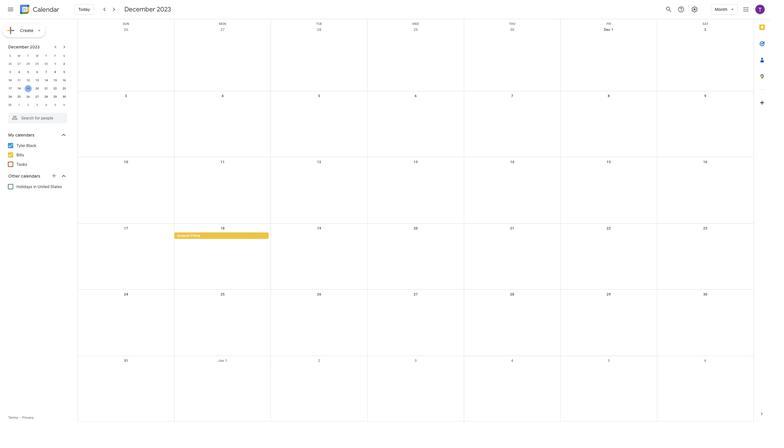 Task type: vqa. For each thing, say whether or not it's contained in the screenshot.


Task type: locate. For each thing, give the bounding box(es) containing it.
row group
[[6, 60, 69, 109]]

31 inside december 2023 grid
[[8, 103, 12, 107]]

1 vertical spatial 21
[[510, 226, 514, 230]]

november 28 element
[[25, 60, 32, 68]]

1 horizontal spatial 16
[[703, 160, 708, 164]]

main drawer image
[[7, 6, 14, 13]]

1 vertical spatial december 2023
[[8, 44, 40, 50]]

9 inside december 2023 grid
[[63, 70, 65, 74]]

amazon
[[177, 234, 190, 238]]

27 element
[[34, 93, 41, 100]]

0 vertical spatial 16
[[63, 79, 66, 82]]

7
[[45, 70, 47, 74], [511, 94, 513, 98]]

1 vertical spatial 8
[[608, 94, 610, 98]]

today button
[[75, 2, 94, 16]]

0 horizontal spatial 16
[[63, 79, 66, 82]]

january 5 element
[[52, 102, 59, 109]]

0 horizontal spatial 17
[[8, 87, 12, 90]]

0 vertical spatial 12
[[26, 79, 30, 82]]

0 horizontal spatial 13
[[35, 79, 39, 82]]

14 inside december 2023 grid
[[44, 79, 48, 82]]

calendars for my calendars
[[15, 132, 34, 138]]

november 30 element
[[43, 60, 50, 68]]

14 element
[[43, 77, 50, 84]]

bills
[[16, 153, 24, 157]]

1 horizontal spatial december
[[124, 5, 155, 14]]

s right f
[[63, 54, 65, 57]]

1 vertical spatial 15
[[607, 160, 611, 164]]

31
[[8, 103, 12, 107], [124, 359, 128, 363]]

january 4 element
[[43, 102, 50, 109]]

25 element
[[16, 93, 23, 100]]

24 inside 24 element
[[8, 95, 12, 98]]

21 element
[[43, 85, 50, 92]]

1 vertical spatial 20
[[414, 226, 418, 230]]

26 element
[[25, 93, 32, 100]]

my calendars button
[[1, 130, 73, 140]]

grid
[[78, 19, 754, 422]]

31 inside grid
[[124, 359, 128, 363]]

december up m
[[8, 44, 29, 50]]

7 inside december 2023 grid
[[45, 70, 47, 74]]

19 cell
[[24, 85, 33, 93]]

0 vertical spatial calendars
[[15, 132, 34, 138]]

calendars inside "dropdown button"
[[21, 174, 40, 179]]

calendars up the tyler black at left top
[[15, 132, 34, 138]]

8
[[54, 70, 56, 74], [608, 94, 610, 98]]

0 vertical spatial 14
[[44, 79, 48, 82]]

15 element
[[52, 77, 59, 84]]

0 horizontal spatial s
[[9, 54, 11, 57]]

29
[[414, 28, 418, 32], [35, 62, 39, 65], [53, 95, 57, 98], [607, 292, 611, 297]]

18 down 11 element
[[17, 87, 21, 90]]

0 vertical spatial 18
[[17, 87, 21, 90]]

amazon prime button
[[174, 232, 269, 239]]

1 right 'jan'
[[225, 359, 227, 363]]

1 horizontal spatial 22
[[607, 226, 611, 230]]

11 element
[[16, 77, 23, 84]]

18 up amazon prime button
[[221, 226, 225, 230]]

0 vertical spatial 24
[[8, 95, 12, 98]]

12 element
[[25, 77, 32, 84]]

2 t from the left
[[45, 54, 47, 57]]

1 horizontal spatial 7
[[511, 94, 513, 98]]

19
[[26, 87, 30, 90], [317, 226, 321, 230]]

s
[[9, 54, 11, 57], [63, 54, 65, 57]]

30
[[510, 28, 514, 32], [44, 62, 48, 65], [63, 95, 66, 98], [703, 292, 708, 297]]

1 horizontal spatial 12
[[317, 160, 321, 164]]

1 vertical spatial calendars
[[21, 174, 40, 179]]

18
[[17, 87, 21, 90], [221, 226, 225, 230]]

1 vertical spatial 25
[[221, 292, 225, 297]]

november 29 element
[[34, 60, 41, 68]]

1 horizontal spatial 25
[[221, 292, 225, 297]]

1 horizontal spatial 15
[[607, 160, 611, 164]]

0 horizontal spatial december
[[8, 44, 29, 50]]

25 inside grid
[[221, 292, 225, 297]]

0 vertical spatial 20
[[35, 87, 39, 90]]

f
[[54, 54, 56, 57]]

7 for sun
[[511, 94, 513, 98]]

27
[[221, 28, 225, 32], [17, 62, 21, 65], [35, 95, 39, 98], [414, 292, 418, 297]]

22
[[53, 87, 57, 90], [607, 226, 611, 230]]

8 inside december 2023 grid
[[54, 70, 56, 74]]

0 horizontal spatial 10
[[8, 79, 12, 82]]

january 1 element
[[16, 102, 23, 109]]

2 cell from the left
[[271, 232, 367, 239]]

3 cell from the left
[[561, 232, 657, 239]]

1 vertical spatial 14
[[510, 160, 514, 164]]

0 horizontal spatial 9
[[63, 70, 65, 74]]

december 2023 up sun
[[124, 5, 171, 14]]

row
[[78, 19, 754, 26], [78, 25, 754, 91], [6, 52, 69, 60], [6, 60, 69, 68], [6, 68, 69, 76], [6, 76, 69, 85], [6, 85, 69, 93], [78, 91, 754, 157], [6, 93, 69, 101], [6, 101, 69, 109], [78, 157, 754, 224], [78, 224, 754, 290], [78, 290, 754, 356], [78, 356, 754, 422]]

0 vertical spatial 17
[[8, 87, 12, 90]]

4
[[18, 70, 20, 74], [222, 94, 224, 98], [45, 103, 47, 107], [511, 359, 513, 363]]

9 for sun
[[704, 94, 707, 98]]

1 horizontal spatial december 2023
[[124, 5, 171, 14]]

0 horizontal spatial 8
[[54, 70, 56, 74]]

0 horizontal spatial 14
[[44, 79, 48, 82]]

21 inside grid
[[510, 226, 514, 230]]

0 horizontal spatial 12
[[26, 79, 30, 82]]

sun
[[123, 22, 129, 26]]

31 for 1
[[8, 103, 12, 107]]

24
[[8, 95, 12, 98], [124, 292, 128, 297]]

0 horizontal spatial 22
[[53, 87, 57, 90]]

3
[[9, 70, 11, 74], [125, 94, 127, 98], [36, 103, 38, 107], [415, 359, 417, 363]]

16 element
[[61, 77, 68, 84]]

1 horizontal spatial 21
[[510, 226, 514, 230]]

cell
[[78, 232, 174, 239], [271, 232, 367, 239], [561, 232, 657, 239], [657, 232, 754, 239]]

1 horizontal spatial t
[[45, 54, 47, 57]]

8 for december 2023
[[54, 70, 56, 74]]

12
[[26, 79, 30, 82], [317, 160, 321, 164]]

1 horizontal spatial 10
[[124, 160, 128, 164]]

5
[[27, 70, 29, 74], [318, 94, 320, 98], [54, 103, 56, 107], [608, 359, 610, 363]]

calendars up in
[[21, 174, 40, 179]]

0 vertical spatial 7
[[45, 70, 47, 74]]

1 horizontal spatial 20
[[414, 226, 418, 230]]

0 horizontal spatial 31
[[8, 103, 12, 107]]

9
[[63, 70, 65, 74], [704, 94, 707, 98]]

18 inside grid
[[221, 226, 225, 230]]

1 vertical spatial 18
[[221, 226, 225, 230]]

t up november 30 element
[[45, 54, 47, 57]]

other
[[8, 174, 20, 179]]

21
[[44, 87, 48, 90], [510, 226, 514, 230]]

1 horizontal spatial 17
[[124, 226, 128, 230]]

16
[[63, 79, 66, 82], [703, 160, 708, 164]]

1 horizontal spatial 18
[[221, 226, 225, 230]]

0 vertical spatial 31
[[8, 103, 12, 107]]

1 vertical spatial 2023
[[30, 44, 40, 50]]

calendars inside dropdown button
[[15, 132, 34, 138]]

1 horizontal spatial 8
[[608, 94, 610, 98]]

2 s from the left
[[63, 54, 65, 57]]

in
[[33, 184, 37, 189]]

11
[[17, 79, 21, 82], [221, 160, 225, 164]]

2
[[704, 28, 707, 32], [63, 62, 65, 65], [27, 103, 29, 107], [318, 359, 320, 363]]

0 horizontal spatial 19
[[26, 87, 30, 90]]

1 vertical spatial 23
[[703, 226, 708, 230]]

20 element
[[34, 85, 41, 92]]

2023
[[157, 5, 171, 14], [30, 44, 40, 50]]

0 horizontal spatial 25
[[17, 95, 21, 98]]

16 inside 16 element
[[63, 79, 66, 82]]

15
[[53, 79, 57, 82], [607, 160, 611, 164]]

holidays
[[16, 184, 32, 189]]

0 horizontal spatial 7
[[45, 70, 47, 74]]

calendar element
[[19, 4, 59, 16]]

10
[[8, 79, 12, 82], [124, 160, 128, 164]]

1 vertical spatial 10
[[124, 160, 128, 164]]

25
[[17, 95, 21, 98], [221, 292, 225, 297]]

december up sun
[[124, 5, 155, 14]]

1 vertical spatial 9
[[704, 94, 707, 98]]

0 vertical spatial 13
[[35, 79, 39, 82]]

1 vertical spatial 12
[[317, 160, 321, 164]]

add other calendars image
[[51, 173, 57, 179]]

0 horizontal spatial 23
[[63, 87, 66, 90]]

row containing s
[[6, 52, 69, 60]]

1 horizontal spatial s
[[63, 54, 65, 57]]

1 down f
[[54, 62, 56, 65]]

m
[[18, 54, 20, 57]]

22 inside grid
[[607, 226, 611, 230]]

tyler black
[[16, 143, 36, 148]]

row group containing 26
[[6, 60, 69, 109]]

1 vertical spatial december
[[8, 44, 29, 50]]

17
[[8, 87, 12, 90], [124, 226, 128, 230]]

s up november 26 'element'
[[9, 54, 11, 57]]

13
[[35, 79, 39, 82], [414, 160, 418, 164]]

23
[[63, 87, 66, 90], [703, 226, 708, 230]]

create
[[20, 28, 33, 33]]

holidays in united states
[[16, 184, 62, 189]]

t
[[27, 54, 29, 57], [45, 54, 47, 57]]

1 horizontal spatial 23
[[703, 226, 708, 230]]

w
[[36, 54, 38, 57]]

None search field
[[0, 110, 73, 123]]

19 inside 19 element
[[26, 87, 30, 90]]

tue
[[316, 22, 322, 26]]

create button
[[2, 23, 46, 38]]

14
[[44, 79, 48, 82], [510, 160, 514, 164]]

1 horizontal spatial 31
[[124, 359, 128, 363]]

jan 1
[[218, 359, 227, 363]]

0 vertical spatial 11
[[17, 79, 21, 82]]

1 vertical spatial 24
[[124, 292, 128, 297]]

28 element
[[43, 93, 50, 100]]

1 horizontal spatial 24
[[124, 292, 128, 297]]

today
[[78, 7, 90, 12]]

1 horizontal spatial 14
[[510, 160, 514, 164]]

23 inside grid
[[703, 226, 708, 230]]

0 vertical spatial 10
[[8, 79, 12, 82]]

6
[[36, 70, 38, 74], [415, 94, 417, 98], [63, 103, 65, 107], [704, 359, 707, 363]]

0 vertical spatial 19
[[26, 87, 30, 90]]

19 inside grid
[[317, 226, 321, 230]]

1 vertical spatial 22
[[607, 226, 611, 230]]

1 horizontal spatial 9
[[704, 94, 707, 98]]

0 horizontal spatial 21
[[44, 87, 48, 90]]

0 horizontal spatial 15
[[53, 79, 57, 82]]

0 horizontal spatial 18
[[17, 87, 21, 90]]

0 vertical spatial 25
[[17, 95, 21, 98]]

1 vertical spatial 31
[[124, 359, 128, 363]]

26 inside 'element'
[[8, 62, 12, 65]]

tab list
[[754, 19, 770, 406]]

tyler
[[16, 143, 25, 148]]

0 vertical spatial 9
[[63, 70, 65, 74]]

1 horizontal spatial 13
[[414, 160, 418, 164]]

row containing sun
[[78, 19, 754, 26]]

0 vertical spatial december 2023
[[124, 5, 171, 14]]

0 vertical spatial 22
[[53, 87, 57, 90]]

1 vertical spatial 16
[[703, 160, 708, 164]]

terms
[[8, 416, 18, 420]]

1 horizontal spatial 11
[[221, 160, 225, 164]]

0 horizontal spatial 11
[[17, 79, 21, 82]]

1
[[611, 28, 614, 32], [54, 62, 56, 65], [18, 103, 20, 107], [225, 359, 227, 363]]

1 vertical spatial 7
[[511, 94, 513, 98]]

24 inside grid
[[124, 292, 128, 297]]

22 element
[[52, 85, 59, 92]]

0 horizontal spatial 24
[[8, 95, 12, 98]]

23 element
[[61, 85, 68, 92]]

1 horizontal spatial 19
[[317, 226, 321, 230]]

terms link
[[8, 416, 18, 420]]

december 2023 up m
[[8, 44, 40, 50]]

1 horizontal spatial 2023
[[157, 5, 171, 14]]

0 vertical spatial 23
[[63, 87, 66, 90]]

1 vertical spatial 19
[[317, 226, 321, 230]]

december
[[124, 5, 155, 14], [8, 44, 29, 50]]

0 vertical spatial 21
[[44, 87, 48, 90]]

28
[[317, 28, 321, 32], [26, 62, 30, 65], [44, 95, 48, 98], [510, 292, 514, 297]]

17 inside grid
[[124, 226, 128, 230]]

t up november 28 element
[[27, 54, 29, 57]]

terms – privacy
[[8, 416, 34, 420]]

0 horizontal spatial 20
[[35, 87, 39, 90]]

0 horizontal spatial t
[[27, 54, 29, 57]]

december 2023
[[124, 5, 171, 14], [8, 44, 40, 50]]

20
[[35, 87, 39, 90], [414, 226, 418, 230]]

1 vertical spatial 17
[[124, 226, 128, 230]]

0 vertical spatial 15
[[53, 79, 57, 82]]

1 vertical spatial 11
[[221, 160, 225, 164]]

month button
[[711, 2, 738, 16]]

0 vertical spatial 8
[[54, 70, 56, 74]]

calendars
[[15, 132, 34, 138], [21, 174, 40, 179]]

26
[[124, 28, 128, 32], [8, 62, 12, 65], [26, 95, 30, 98], [317, 292, 321, 297]]



Task type: describe. For each thing, give the bounding box(es) containing it.
10 inside "element"
[[8, 79, 12, 82]]

29 element
[[52, 93, 59, 100]]

november 26 element
[[7, 60, 14, 68]]

12 inside grid
[[317, 160, 321, 164]]

15 inside grid
[[607, 160, 611, 164]]

23 inside 23 element
[[63, 87, 66, 90]]

calendars for other calendars
[[21, 174, 40, 179]]

11 inside december 2023 grid
[[17, 79, 21, 82]]

4 cell from the left
[[657, 232, 754, 239]]

13 element
[[34, 77, 41, 84]]

dec 1
[[604, 28, 614, 32]]

1 cell from the left
[[78, 232, 174, 239]]

settings menu image
[[691, 6, 698, 13]]

my
[[8, 132, 14, 138]]

month
[[715, 7, 728, 12]]

18 inside december 2023 grid
[[17, 87, 21, 90]]

12 inside december 2023 grid
[[26, 79, 30, 82]]

november 27 element
[[16, 60, 23, 68]]

21 inside december 2023 grid
[[44, 87, 48, 90]]

january 2 element
[[25, 102, 32, 109]]

my calendars
[[8, 132, 34, 138]]

amazon prime
[[177, 234, 200, 238]]

0 horizontal spatial 2023
[[30, 44, 40, 50]]

22 inside december 2023 grid
[[53, 87, 57, 90]]

11 inside grid
[[221, 160, 225, 164]]

1 down '25' element
[[18, 103, 20, 107]]

0 horizontal spatial december 2023
[[8, 44, 40, 50]]

1 vertical spatial 13
[[414, 160, 418, 164]]

18 element
[[16, 85, 23, 92]]

19 element
[[25, 85, 32, 92]]

Search for people text field
[[12, 113, 63, 123]]

dec
[[604, 28, 611, 32]]

14 inside grid
[[510, 160, 514, 164]]

30 element
[[61, 93, 68, 100]]

thu
[[509, 22, 516, 26]]

1 t from the left
[[27, 54, 29, 57]]

25 inside row group
[[17, 95, 21, 98]]

mon
[[219, 22, 226, 26]]

other calendars button
[[1, 171, 73, 181]]

january 3 element
[[34, 102, 41, 109]]

sat
[[703, 22, 709, 26]]

9 for december 2023
[[63, 70, 65, 74]]

0 vertical spatial december
[[124, 5, 155, 14]]

january 6 element
[[61, 102, 68, 109]]

united
[[38, 184, 49, 189]]

7 for december 2023
[[45, 70, 47, 74]]

my calendars list
[[1, 141, 73, 169]]

31 element
[[7, 102, 14, 109]]

10 element
[[7, 77, 14, 84]]

0 vertical spatial 2023
[[157, 5, 171, 14]]

privacy
[[22, 416, 34, 420]]

24 element
[[7, 93, 14, 100]]

27 inside "element"
[[17, 62, 21, 65]]

fri
[[607, 22, 611, 26]]

31 for jan 1
[[124, 359, 128, 363]]

10 inside grid
[[124, 160, 128, 164]]

wed
[[412, 22, 419, 26]]

calendar
[[33, 5, 59, 14]]

8 for sun
[[608, 94, 610, 98]]

15 inside 'element'
[[53, 79, 57, 82]]

other calendars
[[8, 174, 40, 179]]

december 2023 grid
[[6, 52, 69, 109]]

tasks
[[16, 162, 27, 167]]

calendar heading
[[32, 5, 59, 14]]

black
[[26, 143, 36, 148]]

prime
[[191, 234, 200, 238]]

17 element
[[7, 85, 14, 92]]

–
[[19, 416, 21, 420]]

jan
[[218, 359, 224, 363]]

1 s from the left
[[9, 54, 11, 57]]

13 inside december 2023 grid
[[35, 79, 39, 82]]

states
[[50, 184, 62, 189]]

privacy link
[[22, 416, 34, 420]]

1 right dec
[[611, 28, 614, 32]]

grid containing 26
[[78, 19, 754, 422]]

17 inside december 2023 grid
[[8, 87, 12, 90]]



